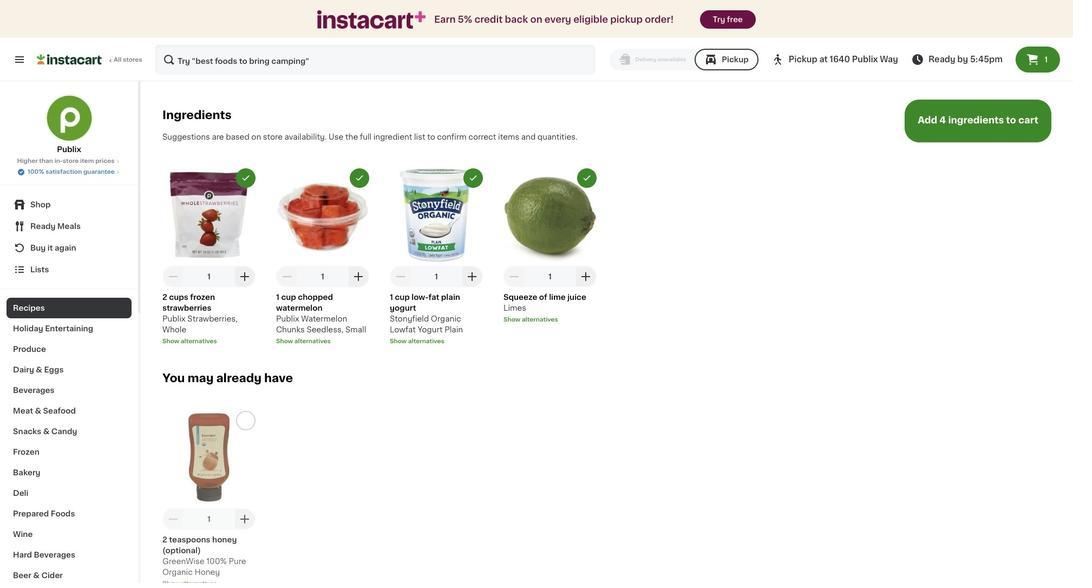 Task type: describe. For each thing, give the bounding box(es) containing it.
snacks & candy
[[13, 428, 77, 435]]

dairy & eggs
[[13, 366, 64, 374]]

publix logo image
[[45, 94, 93, 142]]

show inside the squeeze of lime juice limes show alternatives
[[503, 317, 520, 323]]

ready meals button
[[6, 215, 132, 237]]

2 for 2
[[407, 11, 412, 19]]

lists
[[30, 266, 49, 273]]

show inside '1 cup chopped watermelon publix watermelon chunks seedless, small show alternatives'
[[276, 338, 293, 344]]

0 horizontal spatial store
[[63, 158, 79, 164]]

squeeze
[[503, 293, 537, 301]]

unselect item image
[[241, 173, 251, 183]]

decrement quantity image for squeeze
[[508, 270, 521, 283]]

pure
[[229, 558, 246, 565]]

1 5 from the left
[[302, 11, 307, 19]]

juice
[[567, 293, 586, 301]]

you
[[162, 372, 185, 384]]

try
[[713, 16, 725, 23]]

again
[[55, 244, 76, 252]]

4
[[939, 116, 946, 125]]

full
[[360, 133, 371, 141]]

bakery
[[13, 469, 40, 476]]

snacks & candy link
[[6, 421, 132, 442]]

every
[[545, 15, 571, 24]]

2 cups frozen strawberries publix strawberries, whole show alternatives
[[162, 293, 238, 344]]

low-
[[412, 293, 429, 301]]

frozen link
[[6, 442, 132, 462]]

instacart logo image
[[37, 53, 102, 66]]

show alternatives button for alternatives
[[503, 316, 597, 324]]

way
[[880, 55, 898, 63]]

beer & cider
[[13, 572, 63, 579]]

try free
[[713, 16, 743, 23]]

eligible
[[573, 15, 608, 24]]

deli link
[[6, 483, 132, 503]]

all stores link
[[37, 44, 143, 75]]

2 for 2 teaspoons honey (optional) greenwise 100% pure organic honey
[[162, 536, 167, 543]]

lowfat
[[390, 326, 416, 333]]

cups
[[169, 293, 188, 301]]

quantities.
[[537, 133, 578, 141]]

seedless,
[[307, 326, 344, 333]]

of
[[539, 293, 547, 301]]

frozen
[[190, 293, 215, 301]]

lists link
[[6, 259, 132, 280]]

hard beverages link
[[6, 545, 132, 565]]

& for beer
[[33, 572, 40, 579]]

frozen
[[13, 448, 39, 456]]

& for snacks
[[43, 428, 49, 435]]

buy
[[30, 244, 46, 252]]

increment quantity image for squeeze of lime juice
[[579, 270, 592, 283]]

1 button
[[1016, 47, 1060, 73]]

wine
[[13, 531, 33, 538]]

buy it again
[[30, 244, 76, 252]]

confirm
[[437, 133, 466, 141]]

2 teaspoons honey (optional) greenwise 100% pure organic honey
[[162, 536, 246, 576]]

by
[[957, 55, 968, 63]]

2 5 min from the left
[[352, 11, 374, 19]]

bakery link
[[6, 462, 132, 483]]

beverages inside 'link'
[[13, 387, 54, 394]]

whole
[[162, 326, 186, 333]]

entertaining
[[45, 325, 93, 332]]

cup for low-
[[395, 293, 410, 301]]

2 for 2 cups frozen strawberries publix strawberries, whole show alternatives
[[162, 293, 167, 301]]

show alternatives button for chunks
[[276, 337, 369, 346]]

pickup at 1640 publix way button
[[771, 44, 898, 75]]

squeeze of lime juice limes show alternatives
[[503, 293, 586, 323]]

& for dairy
[[36, 366, 42, 374]]

all stores
[[114, 57, 142, 63]]

show inside 1 cup low-fat plain yogurt stonyfield organic lowfat yogurt plain show alternatives
[[390, 338, 407, 344]]

yogurt
[[418, 326, 443, 333]]

at
[[819, 55, 828, 63]]

1 cup low-fat plain yogurt stonyfield organic lowfat yogurt plain show alternatives
[[390, 293, 463, 344]]

beer & cider link
[[6, 565, 132, 583]]

candy
[[51, 428, 77, 435]]

alternatives inside '1 cup chopped watermelon publix watermelon chunks seedless, small show alternatives'
[[294, 338, 331, 344]]

ingredient
[[373, 133, 412, 141]]

1 min from the left
[[309, 11, 323, 19]]

holiday entertaining link
[[6, 318, 132, 339]]

hard
[[13, 551, 32, 559]]

unselect item image for 1 cup low-fat plain yogurt
[[468, 173, 478, 183]]

0 horizontal spatial to
[[427, 133, 435, 141]]

recipe for share recipe
[[334, 36, 358, 43]]

1 inside 1 cup low-fat plain yogurt stonyfield organic lowfat yogurt plain show alternatives
[[390, 293, 393, 301]]

2 min from the left
[[359, 11, 374, 19]]

all
[[114, 57, 121, 63]]

publix link
[[45, 94, 93, 155]]

pickup for pickup at 1640 publix way
[[789, 55, 817, 63]]

watermelon
[[301, 315, 347, 323]]

produce
[[13, 345, 46, 353]]

limes
[[503, 304, 526, 312]]

produce link
[[6, 339, 132, 359]]

pickup for pickup
[[722, 56, 749, 63]]

already
[[216, 372, 262, 384]]

plain
[[445, 326, 463, 333]]

recipes
[[13, 304, 45, 312]]

item
[[80, 158, 94, 164]]

recipes link
[[6, 298, 132, 318]]

strawberries
[[162, 304, 211, 312]]

shop link
[[6, 194, 132, 215]]

prepared foods link
[[6, 503, 132, 524]]

chopped
[[298, 293, 333, 301]]

prepared foods
[[13, 510, 75, 518]]

alternatives inside 1 cup low-fat plain yogurt stonyfield organic lowfat yogurt plain show alternatives
[[408, 338, 444, 344]]

pickup button
[[695, 49, 758, 70]]

it
[[48, 244, 53, 252]]

back
[[505, 15, 528, 24]]

guarantee
[[83, 169, 115, 175]]



Task type: vqa. For each thing, say whether or not it's contained in the screenshot.
to to the left
yes



Task type: locate. For each thing, give the bounding box(es) containing it.
0 vertical spatial beverages
[[13, 387, 54, 394]]

cup up watermelon
[[281, 293, 296, 301]]

to inside button
[[1006, 116, 1016, 125]]

decrement quantity image up yogurt
[[394, 270, 407, 283]]

express icon image
[[317, 11, 425, 28]]

1 vertical spatial store
[[63, 158, 79, 164]]

1 horizontal spatial pickup
[[789, 55, 817, 63]]

min up search field
[[359, 11, 374, 19]]

& left candy on the bottom of the page
[[43, 428, 49, 435]]

2 inside the 2 cups frozen strawberries publix strawberries, whole show alternatives
[[162, 293, 167, 301]]

show alternatives button down strawberries,
[[162, 337, 256, 346]]

ready inside dropdown button
[[30, 223, 55, 230]]

1 horizontal spatial decrement quantity image
[[508, 270, 521, 283]]

cup for chopped
[[281, 293, 296, 301]]

1 horizontal spatial decrement quantity image
[[280, 270, 293, 283]]

higher than in-store item prices
[[17, 158, 115, 164]]

ready left by
[[928, 55, 955, 63]]

100% up honey in the left of the page
[[206, 558, 227, 565]]

2 horizontal spatial increment quantity image
[[466, 270, 479, 283]]

publix inside "popup button"
[[852, 55, 878, 63]]

2 horizontal spatial unselect item image
[[582, 173, 592, 183]]

add
[[918, 116, 937, 125]]

organic inside 2 teaspoons honey (optional) greenwise 100% pure organic honey
[[162, 568, 193, 576]]

& left 'eggs' on the bottom of page
[[36, 366, 42, 374]]

2 recipe from the left
[[411, 36, 436, 43]]

pickup down free
[[722, 56, 749, 63]]

product group
[[162, 168, 256, 346], [276, 168, 369, 346], [390, 168, 483, 346], [503, 168, 597, 324], [162, 411, 256, 583]]

pickup
[[610, 15, 643, 24]]

snacks
[[13, 428, 41, 435]]

show alternatives button down seedless,
[[276, 337, 369, 346]]

increment quantity image for 2 teaspoons honey (optional) greenwise 100% pure organic honey
[[238, 513, 251, 526]]

availability.
[[285, 133, 327, 141]]

1 horizontal spatial cup
[[395, 293, 410, 301]]

ready down shop at left
[[30, 223, 55, 230]]

recipe
[[334, 36, 358, 43], [411, 36, 436, 43]]

earn 5% credit back on every eligible pickup order!
[[434, 15, 674, 24]]

& right meat
[[35, 407, 41, 415]]

wine link
[[6, 524, 132, 545]]

0 horizontal spatial 100%
[[28, 169, 44, 175]]

5 up the share recipe
[[352, 11, 357, 19]]

1 decrement quantity image from the left
[[167, 270, 180, 283]]

pickup left at
[[789, 55, 817, 63]]

0 horizontal spatial decrement quantity image
[[167, 513, 180, 526]]

decrement quantity image for 2 cups frozen strawberries
[[167, 270, 180, 283]]

2 left cups
[[162, 293, 167, 301]]

alternatives down of
[[522, 317, 558, 323]]

satisfaction
[[46, 169, 82, 175]]

alternatives inside the 2 cups frozen strawberries publix strawberries, whole show alternatives
[[181, 338, 217, 344]]

1 horizontal spatial store
[[263, 133, 283, 141]]

2 up save recipe button
[[407, 11, 412, 19]]

lime
[[549, 293, 566, 301]]

1 vertical spatial 100%
[[206, 558, 227, 565]]

foods
[[51, 510, 75, 518]]

decrement quantity image
[[508, 270, 521, 283], [167, 513, 180, 526]]

0 horizontal spatial 5
[[302, 11, 307, 19]]

publix up the chunks on the left bottom of the page
[[276, 315, 299, 323]]

decrement quantity image for 1 cup chopped watermelon
[[280, 270, 293, 283]]

1 horizontal spatial increment quantity image
[[352, 270, 365, 283]]

decrement quantity image
[[167, 270, 180, 283], [280, 270, 293, 283], [394, 270, 407, 283]]

recipe inside button
[[334, 36, 358, 43]]

stonyfield
[[390, 315, 429, 323]]

share
[[309, 36, 332, 43]]

alternatives down the yogurt
[[408, 338, 444, 344]]

beverages up the cider
[[34, 551, 75, 559]]

0 horizontal spatial recipe
[[334, 36, 358, 43]]

1 horizontal spatial increment quantity image
[[579, 270, 592, 283]]

small
[[345, 326, 366, 333]]

0 horizontal spatial unselect item image
[[355, 173, 364, 183]]

based
[[226, 133, 249, 141]]

publix inside the 2 cups frozen strawberries publix strawberries, whole show alternatives
[[162, 315, 186, 323]]

holiday entertaining
[[13, 325, 93, 332]]

0 horizontal spatial 5 min
[[302, 11, 323, 19]]

1 unselect item image from the left
[[355, 173, 364, 183]]

show down lowfat
[[390, 338, 407, 344]]

meat
[[13, 407, 33, 415]]

store up the 100% satisfaction guarantee button
[[63, 158, 79, 164]]

ingredients
[[162, 110, 232, 121]]

show alternatives button for whole
[[162, 337, 256, 346]]

0 horizontal spatial increment quantity image
[[238, 270, 251, 283]]

1 horizontal spatial ready
[[928, 55, 955, 63]]

5 min
[[302, 11, 323, 19], [352, 11, 374, 19]]

5
[[302, 11, 307, 19], [352, 11, 357, 19]]

decrement quantity image up squeeze
[[508, 270, 521, 283]]

None search field
[[155, 44, 595, 75]]

ready for ready meals
[[30, 223, 55, 230]]

2 cup from the left
[[395, 293, 410, 301]]

2 decrement quantity image from the left
[[280, 270, 293, 283]]

show alternatives button
[[503, 316, 597, 324], [162, 337, 256, 346], [276, 337, 369, 346], [390, 337, 483, 346]]

min up share
[[309, 11, 323, 19]]

publix up whole
[[162, 315, 186, 323]]

ready
[[928, 55, 955, 63], [30, 223, 55, 230]]

service type group
[[609, 49, 758, 70]]

to
[[1006, 116, 1016, 125], [427, 133, 435, 141]]

items
[[498, 133, 519, 141]]

ready by 5:45pm link
[[911, 53, 1003, 66]]

show down the chunks on the left bottom of the page
[[276, 338, 293, 344]]

0 horizontal spatial organic
[[162, 568, 193, 576]]

free
[[727, 16, 743, 23]]

beverages
[[13, 387, 54, 394], [34, 551, 75, 559]]

1 horizontal spatial 5 min
[[352, 11, 374, 19]]

plain
[[441, 293, 460, 301]]

5 min up share
[[302, 11, 323, 19]]

2 increment quantity image from the left
[[579, 270, 592, 283]]

100% inside button
[[28, 169, 44, 175]]

&
[[36, 366, 42, 374], [35, 407, 41, 415], [43, 428, 49, 435], [33, 572, 40, 579]]

on right based
[[251, 133, 261, 141]]

beverages link
[[6, 380, 132, 401]]

watermelon-strawberry smoothie image
[[607, 0, 1073, 74]]

1 recipe from the left
[[334, 36, 358, 43]]

add 4 ingredients to cart
[[918, 116, 1038, 125]]

cup up yogurt
[[395, 293, 410, 301]]

show alternatives button down of
[[503, 316, 597, 324]]

1 vertical spatial organic
[[162, 568, 193, 576]]

unselect item image for 1 cup chopped watermelon
[[355, 173, 364, 183]]

100% down higher at the left top
[[28, 169, 44, 175]]

1 cup from the left
[[281, 293, 296, 301]]

recipe for save recipe
[[411, 36, 436, 43]]

Search field
[[156, 45, 594, 74]]

3 decrement quantity image from the left
[[394, 270, 407, 283]]

unselect item image
[[355, 173, 364, 183], [468, 173, 478, 183], [582, 173, 592, 183]]

unselect item image for squeeze of lime juice
[[582, 173, 592, 183]]

publix
[[852, 55, 878, 63], [57, 146, 81, 153], [162, 315, 186, 323], [276, 315, 299, 323]]

& for meat
[[35, 407, 41, 415]]

pickup inside "popup button"
[[789, 55, 817, 63]]

show down whole
[[162, 338, 179, 344]]

cup inside 1 cup low-fat plain yogurt stonyfield organic lowfat yogurt plain show alternatives
[[395, 293, 410, 301]]

5%
[[458, 15, 472, 24]]

honey
[[212, 536, 237, 543]]

1
[[1045, 56, 1048, 63], [207, 273, 211, 280], [321, 273, 324, 280], [435, 273, 438, 280], [548, 273, 552, 280], [276, 293, 279, 301], [390, 293, 393, 301], [207, 515, 211, 523]]

beer
[[13, 572, 31, 579]]

show down limes
[[503, 317, 520, 323]]

beverages down the dairy & eggs
[[13, 387, 54, 394]]

0 vertical spatial organic
[[431, 315, 461, 323]]

0 vertical spatial ready
[[928, 55, 955, 63]]

correct
[[468, 133, 496, 141]]

decrement quantity image up teaspoons
[[167, 513, 180, 526]]

on right back in the top of the page
[[530, 15, 542, 24]]

3 unselect item image from the left
[[582, 173, 592, 183]]

2 inside 2 teaspoons honey (optional) greenwise 100% pure organic honey
[[162, 536, 167, 543]]

watermelon
[[276, 304, 322, 312]]

organic down greenwise
[[162, 568, 193, 576]]

increment quantity image
[[352, 270, 365, 283], [466, 270, 479, 283], [238, 513, 251, 526]]

ready meals
[[30, 223, 81, 230]]

recipe right share
[[334, 36, 358, 43]]

alternatives inside the squeeze of lime juice limes show alternatives
[[522, 317, 558, 323]]

1 horizontal spatial 5
[[352, 11, 357, 19]]

publix left the way
[[852, 55, 878, 63]]

0 horizontal spatial on
[[251, 133, 261, 141]]

decrement quantity image for 2
[[167, 513, 180, 526]]

2 unselect item image from the left
[[468, 173, 478, 183]]

store left the availability.
[[263, 133, 283, 141]]

2 up (optional)
[[162, 536, 167, 543]]

suggestions are based on store availability. use the full ingredient list to confirm correct items and quantities.
[[162, 133, 578, 141]]

1 horizontal spatial organic
[[431, 315, 461, 323]]

alternatives down seedless,
[[294, 338, 331, 344]]

increment quantity image for 1 cup low-fat plain yogurt stonyfield organic lowfat yogurt plain show alternatives
[[466, 270, 479, 283]]

yogurt
[[390, 304, 416, 312]]

to right list
[[427, 133, 435, 141]]

order!
[[645, 15, 674, 24]]

higher than in-store item prices link
[[17, 157, 121, 166]]

1640
[[830, 55, 850, 63]]

to left the cart
[[1006, 116, 1016, 125]]

teaspoons
[[169, 536, 210, 543]]

than
[[39, 158, 53, 164]]

1 horizontal spatial on
[[530, 15, 542, 24]]

0 horizontal spatial decrement quantity image
[[167, 270, 180, 283]]

0 vertical spatial to
[[1006, 116, 1016, 125]]

cup inside '1 cup chopped watermelon publix watermelon chunks seedless, small show alternatives'
[[281, 293, 296, 301]]

1 vertical spatial ready
[[30, 223, 55, 230]]

0 horizontal spatial pickup
[[722, 56, 749, 63]]

prepared
[[13, 510, 49, 518]]

hard beverages
[[13, 551, 75, 559]]

add 4 ingredients to cart button
[[905, 100, 1051, 142]]

save
[[390, 36, 409, 43]]

2 5 from the left
[[352, 11, 357, 19]]

5 min up the share recipe
[[352, 11, 374, 19]]

have
[[264, 372, 293, 384]]

pickup at 1640 publix way
[[789, 55, 898, 63]]

increment quantity image
[[238, 270, 251, 283], [579, 270, 592, 283]]

0 vertical spatial 2
[[407, 11, 412, 19]]

suggestions
[[162, 133, 210, 141]]

1 vertical spatial 2
[[162, 293, 167, 301]]

& right beer
[[33, 572, 40, 579]]

and
[[521, 133, 536, 141]]

1 vertical spatial decrement quantity image
[[167, 513, 180, 526]]

ingredients
[[948, 116, 1004, 125]]

stores
[[123, 57, 142, 63]]

alternatives down strawberries,
[[181, 338, 217, 344]]

show alternatives button for stonyfield
[[390, 337, 483, 346]]

credit
[[474, 15, 503, 24]]

decrement quantity image for 1 cup low-fat plain yogurt
[[394, 270, 407, 283]]

ready meals link
[[6, 215, 132, 237]]

decrement quantity image up cups
[[167, 270, 180, 283]]

recipe inside button
[[411, 36, 436, 43]]

publix inside '1 cup chopped watermelon publix watermelon chunks seedless, small show alternatives'
[[276, 315, 299, 323]]

show
[[503, 317, 520, 323], [162, 338, 179, 344], [276, 338, 293, 344], [390, 338, 407, 344]]

may
[[188, 372, 214, 384]]

organic for greenwise 100% pure organic honey
[[162, 568, 193, 576]]

0 horizontal spatial ready
[[30, 223, 55, 230]]

show alternatives button down the yogurt
[[390, 337, 483, 346]]

cup
[[281, 293, 296, 301], [395, 293, 410, 301]]

2 horizontal spatial decrement quantity image
[[394, 270, 407, 283]]

ready for ready by 5:45pm
[[928, 55, 955, 63]]

the
[[345, 133, 358, 141]]

1 horizontal spatial unselect item image
[[468, 173, 478, 183]]

cart
[[1018, 116, 1038, 125]]

eggs
[[44, 366, 64, 374]]

(optional)
[[162, 547, 201, 554]]

increment quantity image for 1 cup chopped watermelon publix watermelon chunks seedless, small show alternatives
[[352, 270, 365, 283]]

ready by 5:45pm
[[928, 55, 1003, 63]]

1 vertical spatial beverages
[[34, 551, 75, 559]]

store
[[263, 133, 283, 141], [63, 158, 79, 164]]

use
[[329, 133, 343, 141]]

1 horizontal spatial 100%
[[206, 558, 227, 565]]

1 horizontal spatial to
[[1006, 116, 1016, 125]]

publix up "higher than in-store item prices" link
[[57, 146, 81, 153]]

1 5 min from the left
[[302, 11, 323, 19]]

organic inside 1 cup low-fat plain yogurt stonyfield organic lowfat yogurt plain show alternatives
[[431, 315, 461, 323]]

increment quantity image for 2 cups frozen strawberries
[[238, 270, 251, 283]]

0 vertical spatial 100%
[[28, 169, 44, 175]]

shop
[[30, 201, 51, 208]]

1 inside button
[[1045, 56, 1048, 63]]

pickup inside button
[[722, 56, 749, 63]]

organic up plain
[[431, 315, 461, 323]]

1 inside '1 cup chopped watermelon publix watermelon chunks seedless, small show alternatives'
[[276, 293, 279, 301]]

decrement quantity image up watermelon
[[280, 270, 293, 283]]

1 horizontal spatial min
[[359, 11, 374, 19]]

meat & seafood
[[13, 407, 76, 415]]

recipe right save
[[411, 36, 436, 43]]

0 vertical spatial on
[[530, 15, 542, 24]]

5 up share recipe button
[[302, 11, 307, 19]]

chunks
[[276, 326, 305, 333]]

0 horizontal spatial increment quantity image
[[238, 513, 251, 526]]

in-
[[54, 158, 63, 164]]

1 increment quantity image from the left
[[238, 270, 251, 283]]

show inside the 2 cups frozen strawberries publix strawberries, whole show alternatives
[[162, 338, 179, 344]]

100% inside 2 teaspoons honey (optional) greenwise 100% pure organic honey
[[206, 558, 227, 565]]

0 vertical spatial store
[[263, 133, 283, 141]]

organic for stonyfield organic lowfat yogurt plain
[[431, 315, 461, 323]]

0 horizontal spatial cup
[[281, 293, 296, 301]]

100% satisfaction guarantee button
[[17, 166, 121, 176]]

0 horizontal spatial min
[[309, 11, 323, 19]]

0 vertical spatial decrement quantity image
[[508, 270, 521, 283]]

2 vertical spatial 2
[[162, 536, 167, 543]]

1 vertical spatial to
[[427, 133, 435, 141]]

1 horizontal spatial recipe
[[411, 36, 436, 43]]

1 vertical spatial on
[[251, 133, 261, 141]]

higher
[[17, 158, 38, 164]]



